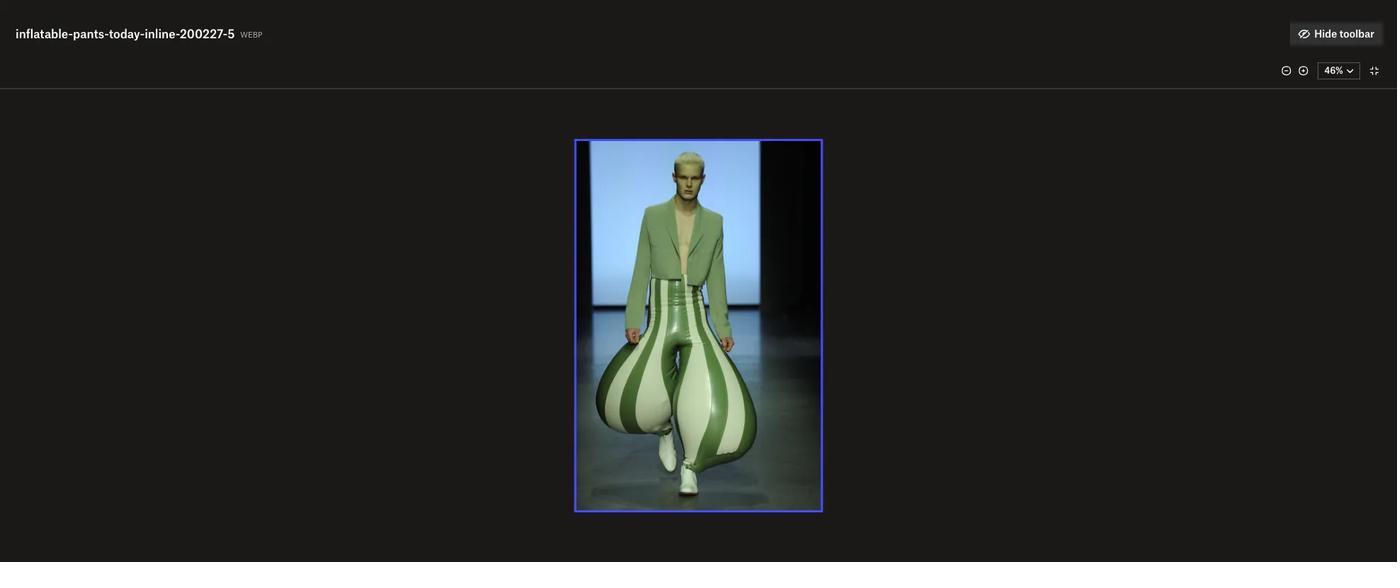 Task type: vqa. For each thing, say whether or not it's contained in the screenshot.
Pricing link
no



Task type: locate. For each thing, give the bounding box(es) containing it.
inflatable-pants-today-inline-200227-5 webp
[[16, 27, 263, 41]]

webp
[[241, 28, 263, 40]]

5
[[228, 27, 235, 41]]

hide
[[1315, 28, 1338, 40]]

toolbar
[[1340, 28, 1375, 40]]



Task type: describe. For each thing, give the bounding box(es) containing it.
46% button
[[1318, 62, 1361, 79]]

200227-
[[180, 27, 228, 41]]

inflatable-
[[16, 27, 73, 41]]

inline-
[[145, 27, 180, 41]]

46%
[[1325, 65, 1344, 76]]

pants-
[[73, 27, 109, 41]]

hide toolbar
[[1315, 28, 1375, 40]]

hide toolbar button
[[1291, 23, 1384, 45]]

today-
[[109, 27, 145, 41]]



